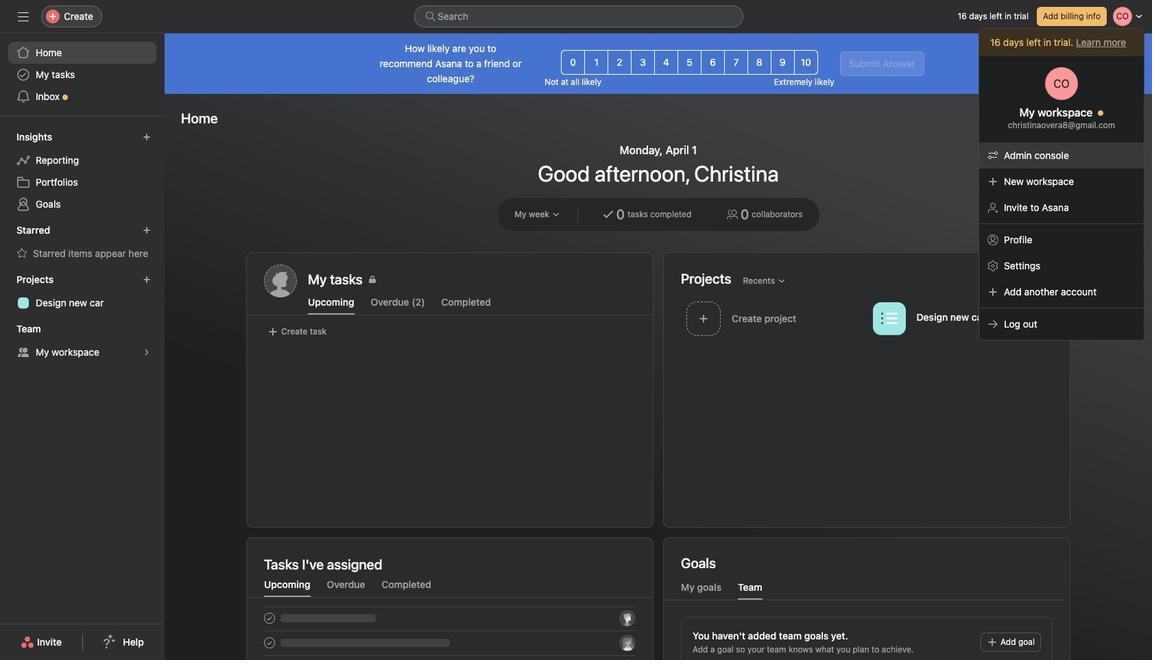 Task type: vqa. For each thing, say whether or not it's contained in the screenshot.
menu item
yes



Task type: describe. For each thing, give the bounding box(es) containing it.
new project or portfolio image
[[143, 276, 151, 284]]

insights element
[[0, 125, 165, 218]]

list image
[[881, 311, 898, 327]]



Task type: locate. For each thing, give the bounding box(es) containing it.
None radio
[[608, 50, 632, 75], [631, 50, 655, 75], [655, 50, 679, 75], [678, 50, 702, 75], [771, 50, 795, 75], [608, 50, 632, 75], [631, 50, 655, 75], [655, 50, 679, 75], [678, 50, 702, 75], [771, 50, 795, 75]]

menu item
[[980, 143, 1145, 169]]

teams element
[[0, 317, 165, 366]]

list box
[[414, 5, 744, 27]]

list item
[[681, 298, 868, 340]]

new insights image
[[143, 133, 151, 141]]

open user profile image
[[1046, 67, 1079, 100]]

None radio
[[562, 50, 585, 75], [585, 50, 609, 75], [701, 50, 725, 75], [725, 50, 749, 75], [748, 50, 772, 75], [795, 50, 819, 75], [562, 50, 585, 75], [585, 50, 609, 75], [701, 50, 725, 75], [725, 50, 749, 75], [748, 50, 772, 75], [795, 50, 819, 75]]

starred element
[[0, 218, 165, 268]]

add items to starred image
[[143, 226, 151, 235]]

see details, my workspace image
[[143, 349, 151, 357]]

hide sidebar image
[[18, 11, 29, 22]]

global element
[[0, 34, 165, 116]]

projects element
[[0, 268, 165, 317]]

dismiss image
[[1121, 58, 1132, 69]]

add profile photo image
[[264, 265, 297, 298]]

option group
[[562, 50, 819, 75]]



